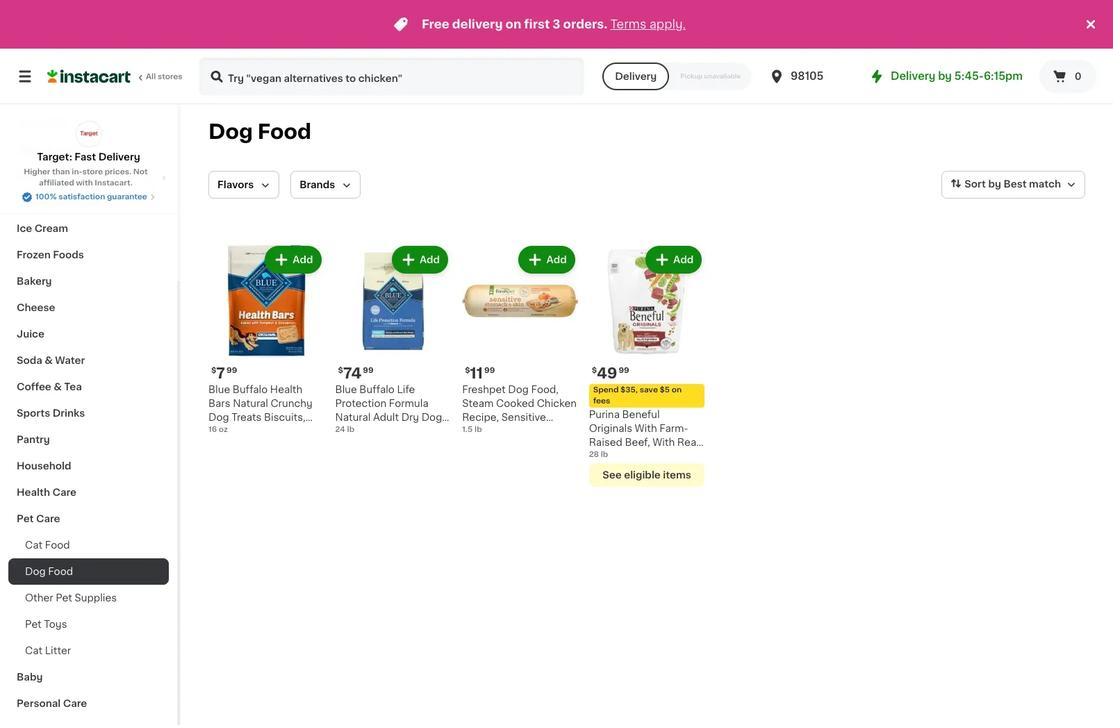 Task type: describe. For each thing, give the bounding box(es) containing it.
add button for 11
[[520, 248, 574, 273]]

real
[[678, 438, 699, 447]]

seafood
[[55, 197, 97, 207]]

candy
[[66, 171, 99, 181]]

pumpkin
[[209, 427, 251, 436]]

delivery button
[[603, 63, 670, 90]]

& for dairy
[[46, 145, 54, 154]]

chicken inside freshpet dog food, steam cooked chicken recipe, sensitive stomach & skin
[[537, 399, 577, 409]]

cat food
[[25, 541, 70, 551]]

freshpet dog food, steam cooked chicken recipe, sensitive stomach & skin
[[462, 385, 577, 436]]

bakery link
[[8, 268, 169, 295]]

meat & seafood
[[17, 197, 97, 207]]

& for coffee
[[54, 382, 62, 392]]

stomach
[[462, 427, 506, 436]]

care for health care
[[52, 488, 76, 498]]

$ for 7
[[211, 367, 216, 374]]

$35,
[[621, 386, 638, 394]]

flavors
[[218, 180, 254, 190]]

cheese link
[[8, 295, 169, 321]]

sports drinks link
[[8, 400, 169, 427]]

on inside limited time offer region
[[506, 19, 522, 30]]

100% satisfaction guarantee
[[36, 193, 147, 201]]

24 lb
[[336, 426, 355, 434]]

dairy & eggs link
[[8, 136, 169, 163]]

& for soda
[[45, 356, 53, 366]]

1 vertical spatial pet
[[56, 594, 72, 604]]

product group containing 49
[[589, 243, 705, 487]]

purina
[[589, 410, 620, 420]]

soda & water link
[[8, 348, 169, 374]]

spend $35, save $5 on fees
[[594, 386, 682, 405]]

instacart.
[[95, 179, 133, 187]]

100%
[[36, 193, 57, 201]]

freshpet
[[462, 385, 506, 395]]

$ for 74
[[338, 367, 343, 374]]

eligible
[[625, 470, 661, 480]]

blue for 7
[[209, 385, 230, 395]]

all stores link
[[47, 57, 184, 96]]

74
[[343, 366, 362, 381]]

brands button
[[291, 171, 361, 199]]

chicken inside blue buffalo life protection formula natural adult dry dog food, chicken and brown rice
[[365, 427, 405, 436]]

by for delivery
[[939, 71, 953, 81]]

pantry link
[[8, 427, 169, 453]]

recipe,
[[462, 413, 499, 422]]

higher than in-store prices. not affiliated with instacart.
[[24, 168, 148, 187]]

11
[[470, 366, 483, 381]]

fees
[[594, 397, 611, 405]]

2 horizontal spatial lb
[[601, 451, 609, 459]]

other pet supplies link
[[8, 585, 169, 612]]

apply.
[[650, 19, 686, 30]]

bakery
[[17, 277, 52, 286]]

food down pet care
[[45, 541, 70, 551]]

natural inside the blue buffalo health bars natural crunchy dog treats biscuits, pumpkin & cinnamon
[[233, 399, 268, 409]]

cat for cat litter
[[25, 647, 43, 656]]

soda
[[17, 356, 42, 366]]

meat inside the purina beneful originals with farm- raised beef, with real meat dog food
[[589, 452, 614, 461]]

baby link
[[8, 665, 169, 691]]

1 horizontal spatial dog food
[[209, 122, 312, 142]]

pet care
[[17, 515, 60, 524]]

supplies
[[75, 594, 117, 604]]

$5
[[660, 386, 670, 394]]

with
[[76, 179, 93, 187]]

other
[[25, 594, 53, 604]]

dairy & eggs
[[17, 145, 82, 154]]

target:
[[37, 152, 72, 162]]

5:45-
[[955, 71, 984, 81]]

snacks
[[17, 171, 53, 181]]

dog inside the purina beneful originals with farm- raised beef, with real meat dog food
[[617, 452, 638, 461]]

by for sort
[[989, 180, 1002, 189]]

frozen
[[17, 250, 51, 260]]

sort by
[[965, 180, 1002, 189]]

sports
[[17, 409, 50, 419]]

satisfaction
[[59, 193, 105, 201]]

delivery for delivery
[[615, 72, 657, 81]]

fresh fruit link
[[8, 110, 169, 136]]

meat inside "link"
[[17, 197, 42, 207]]

see eligible items
[[603, 470, 692, 480]]

dog food link
[[8, 559, 169, 585]]

$ 74 99
[[338, 366, 374, 381]]

personal
[[17, 699, 61, 709]]

all
[[146, 73, 156, 81]]

juice link
[[8, 321, 169, 348]]

fast
[[75, 152, 96, 162]]

pet toys link
[[8, 612, 169, 638]]

terms apply. link
[[611, 19, 686, 30]]

higher
[[24, 168, 50, 176]]

99 for 11
[[485, 367, 495, 374]]

all stores
[[146, 73, 183, 81]]

natural inside blue buffalo life protection formula natural adult dry dog food, chicken and brown rice
[[336, 413, 371, 422]]

ice cream link
[[8, 216, 169, 242]]

pet toys
[[25, 620, 67, 630]]

add for 74
[[420, 255, 440, 265]]

& inside the blue buffalo health bars natural crunchy dog treats biscuits, pumpkin & cinnamon
[[254, 427, 261, 436]]

pet for pet care
[[17, 515, 34, 524]]

98105 button
[[769, 57, 852, 96]]

affiliated
[[39, 179, 74, 187]]

16 oz
[[209, 426, 228, 434]]

bars
[[209, 399, 231, 409]]

blue buffalo health bars natural crunchy dog treats biscuits, pumpkin & cinnamon
[[209, 385, 314, 436]]

best
[[1004, 180, 1027, 189]]

rice
[[369, 441, 391, 450]]

49
[[597, 366, 618, 381]]

& for meat
[[45, 197, 53, 207]]

1 vertical spatial with
[[653, 438, 675, 447]]



Task type: locate. For each thing, give the bounding box(es) containing it.
food inside the purina beneful originals with farm- raised beef, with real meat dog food
[[640, 452, 665, 461]]

1 vertical spatial natural
[[336, 413, 371, 422]]

0 vertical spatial chicken
[[537, 399, 577, 409]]

2 horizontal spatial delivery
[[891, 71, 936, 81]]

dog inside freshpet dog food, steam cooked chicken recipe, sensitive stomach & skin
[[508, 385, 529, 395]]

0 horizontal spatial food,
[[336, 427, 363, 436]]

& right soda
[[45, 356, 53, 366]]

pet down health care
[[17, 515, 34, 524]]

0 horizontal spatial natural
[[233, 399, 268, 409]]

99 right 49
[[619, 367, 630, 374]]

1 vertical spatial health
[[17, 488, 50, 498]]

guarantee
[[107, 193, 147, 201]]

1 vertical spatial food,
[[336, 427, 363, 436]]

cream
[[35, 224, 68, 234]]

orders.
[[564, 19, 608, 30]]

add button for 7
[[267, 248, 320, 273]]

dog up and
[[422, 413, 442, 422]]

care for pet care
[[36, 515, 60, 524]]

$ 11 99
[[465, 366, 495, 381]]

3 add button from the left
[[520, 248, 574, 273]]

1 vertical spatial care
[[36, 515, 60, 524]]

skin
[[519, 427, 540, 436]]

crunchy
[[271, 399, 313, 409]]

$ 7 99
[[211, 366, 237, 381]]

soda & water
[[17, 356, 85, 366]]

product group containing 74
[[336, 243, 451, 450]]

cat litter link
[[8, 638, 169, 665]]

1 horizontal spatial delivery
[[615, 72, 657, 81]]

0 vertical spatial health
[[270, 385, 303, 395]]

pet right 'other'
[[56, 594, 72, 604]]

blue up bars
[[209, 385, 230, 395]]

on right $5
[[672, 386, 682, 394]]

natural up 24 lb
[[336, 413, 371, 422]]

cat left litter
[[25, 647, 43, 656]]

food, inside blue buffalo life protection formula natural adult dry dog food, chicken and brown rice
[[336, 427, 363, 436]]

1 horizontal spatial chicken
[[537, 399, 577, 409]]

2 vertical spatial care
[[63, 699, 87, 709]]

& left tea
[[54, 382, 62, 392]]

4 add button from the left
[[647, 248, 701, 273]]

brands
[[300, 180, 335, 190]]

target: fast delivery
[[37, 152, 140, 162]]

& down "treats" at the bottom
[[254, 427, 261, 436]]

1 horizontal spatial lb
[[475, 426, 482, 434]]

blue inside blue buffalo life protection formula natural adult dry dog food, chicken and brown rice
[[336, 385, 357, 395]]

beneful
[[623, 410, 660, 420]]

1 vertical spatial meat
[[589, 452, 614, 461]]

by right sort
[[989, 180, 1002, 189]]

cat food link
[[8, 533, 169, 559]]

and
[[408, 427, 426, 436]]

0 vertical spatial food,
[[532, 385, 559, 395]]

3 product group from the left
[[462, 243, 578, 436]]

0 vertical spatial dog food
[[209, 122, 312, 142]]

beef,
[[625, 438, 651, 447]]

product group
[[209, 243, 324, 436], [336, 243, 451, 450], [462, 243, 578, 436], [589, 243, 705, 487]]

meat down raised at the bottom right of the page
[[589, 452, 614, 461]]

99 for 49
[[619, 367, 630, 374]]

target: fast delivery link
[[37, 121, 140, 164]]

& left in-
[[55, 171, 64, 181]]

fruit
[[47, 118, 70, 128]]

food up 'see eligible items' on the bottom right
[[640, 452, 665, 461]]

food up brands
[[258, 122, 312, 142]]

0 vertical spatial with
[[635, 424, 658, 434]]

$ for 11
[[465, 367, 470, 374]]

free delivery on first 3 orders. terms apply.
[[422, 19, 686, 30]]

by left 5:45- in the top right of the page
[[939, 71, 953, 81]]

2 add from the left
[[420, 255, 440, 265]]

cinnamon
[[264, 427, 314, 436]]

24
[[336, 426, 346, 434]]

dog inside blue buffalo life protection formula natural adult dry dog food, chicken and brown rice
[[422, 413, 442, 422]]

1 add button from the left
[[267, 248, 320, 273]]

buffalo inside blue buffalo life protection formula natural adult dry dog food, chicken and brown rice
[[360, 385, 395, 395]]

$ up spend
[[592, 367, 597, 374]]

with down farm-
[[653, 438, 675, 447]]

store
[[82, 168, 103, 176]]

dog inside the blue buffalo health bars natural crunchy dog treats biscuits, pumpkin & cinnamon
[[209, 413, 229, 422]]

2 product group from the left
[[336, 243, 451, 450]]

7
[[216, 366, 225, 381]]

2 blue from the left
[[336, 385, 357, 395]]

& inside "link"
[[45, 197, 53, 207]]

dog food up flavors dropdown button at the top left of page
[[209, 122, 312, 142]]

with down beneful
[[635, 424, 658, 434]]

99 right 11
[[485, 367, 495, 374]]

0 horizontal spatial meat
[[17, 197, 42, 207]]

1 add from the left
[[293, 255, 313, 265]]

$ inside $ 7 99
[[211, 367, 216, 374]]

health up pet care
[[17, 488, 50, 498]]

on left first
[[506, 19, 522, 30]]

Best match Sort by field
[[942, 171, 1086, 199]]

fresh fruit
[[17, 118, 70, 128]]

dog up flavors
[[209, 122, 253, 142]]

cat down pet care
[[25, 541, 43, 551]]

delivery inside "link"
[[891, 71, 936, 81]]

chicken
[[537, 399, 577, 409], [365, 427, 405, 436]]

blue down the 74
[[336, 385, 357, 395]]

0 horizontal spatial on
[[506, 19, 522, 30]]

foods
[[53, 250, 84, 260]]

care down household
[[52, 488, 76, 498]]

blue inside the blue buffalo health bars natural crunchy dog treats biscuits, pumpkin & cinnamon
[[209, 385, 230, 395]]

1 99 from the left
[[227, 367, 237, 374]]

0 horizontal spatial by
[[939, 71, 953, 81]]

food, inside freshpet dog food, steam cooked chicken recipe, sensitive stomach & skin
[[532, 385, 559, 395]]

sort
[[965, 180, 987, 189]]

$ 49 99
[[592, 366, 630, 381]]

$ up bars
[[211, 367, 216, 374]]

3 99 from the left
[[363, 367, 374, 374]]

delivery left 5:45- in the top right of the page
[[891, 71, 936, 81]]

1.5
[[462, 426, 473, 434]]

dog food down cat food
[[25, 567, 73, 577]]

food, up the cooked
[[532, 385, 559, 395]]

$ inside $ 49 99
[[592, 367, 597, 374]]

stores
[[158, 73, 183, 81]]

28 lb
[[589, 451, 609, 459]]

1 buffalo from the left
[[233, 385, 268, 395]]

1 horizontal spatial food,
[[532, 385, 559, 395]]

& inside freshpet dog food, steam cooked chicken recipe, sensitive stomach & skin
[[509, 427, 517, 436]]

99 for 7
[[227, 367, 237, 374]]

2 add button from the left
[[393, 248, 447, 273]]

chicken down adult on the bottom left of the page
[[365, 427, 405, 436]]

1 horizontal spatial blue
[[336, 385, 357, 395]]

dog up 'other'
[[25, 567, 46, 577]]

lb right 1.5
[[475, 426, 482, 434]]

brown
[[336, 441, 366, 450]]

eggs
[[57, 145, 82, 154]]

0 vertical spatial by
[[939, 71, 953, 81]]

lb right 24 at the left bottom of the page
[[347, 426, 355, 434]]

1 horizontal spatial health
[[270, 385, 303, 395]]

on inside spend $35, save $5 on fees
[[672, 386, 682, 394]]

99 for 74
[[363, 367, 374, 374]]

0 horizontal spatial dog food
[[25, 567, 73, 577]]

service type group
[[603, 63, 752, 90]]

1 horizontal spatial natural
[[336, 413, 371, 422]]

pet left toys on the left of page
[[25, 620, 42, 630]]

food, up brown
[[336, 427, 363, 436]]

None search field
[[199, 57, 585, 96]]

natural
[[233, 399, 268, 409], [336, 413, 371, 422]]

0 vertical spatial pet
[[17, 515, 34, 524]]

1 vertical spatial dog food
[[25, 567, 73, 577]]

pet
[[17, 515, 34, 524], [56, 594, 72, 604], [25, 620, 42, 630]]

product group containing 7
[[209, 243, 324, 436]]

flavors button
[[209, 171, 280, 199]]

delivery for delivery by 5:45-6:15pm
[[891, 71, 936, 81]]

dry
[[402, 413, 419, 422]]

steam
[[462, 399, 494, 409]]

0 vertical spatial on
[[506, 19, 522, 30]]

cat for cat food
[[25, 541, 43, 551]]

buffalo inside the blue buffalo health bars natural crunchy dog treats biscuits, pumpkin & cinnamon
[[233, 385, 268, 395]]

1 horizontal spatial meat
[[589, 452, 614, 461]]

0 horizontal spatial chicken
[[365, 427, 405, 436]]

1 vertical spatial chicken
[[365, 427, 405, 436]]

dog up the cooked
[[508, 385, 529, 395]]

0
[[1075, 72, 1082, 81]]

blue for 74
[[336, 385, 357, 395]]

meat
[[17, 197, 42, 207], [589, 452, 614, 461]]

cat litter
[[25, 647, 71, 656]]

1 horizontal spatial buffalo
[[360, 385, 395, 395]]

snacks & candy link
[[8, 163, 169, 189]]

not
[[133, 168, 148, 176]]

sports drinks
[[17, 409, 85, 419]]

$ up "protection"
[[338, 367, 343, 374]]

0 horizontal spatial buffalo
[[233, 385, 268, 395]]

99 right 7 on the bottom of page
[[227, 367, 237, 374]]

with
[[635, 424, 658, 434], [653, 438, 675, 447]]

household link
[[8, 453, 169, 480]]

3 add from the left
[[547, 255, 567, 265]]

water
[[55, 356, 85, 366]]

0 button
[[1040, 60, 1097, 93]]

1.5 lb
[[462, 426, 482, 434]]

2 buffalo from the left
[[360, 385, 395, 395]]

care up cat food
[[36, 515, 60, 524]]

buffalo for 7
[[233, 385, 268, 395]]

0 vertical spatial meat
[[17, 197, 42, 207]]

limited time offer region
[[0, 0, 1083, 49]]

pet for pet toys
[[25, 620, 42, 630]]

28
[[589, 451, 599, 459]]

by inside "link"
[[939, 71, 953, 81]]

delivery inside button
[[615, 72, 657, 81]]

& left "skin"
[[509, 427, 517, 436]]

$ for 49
[[592, 367, 597, 374]]

$ inside $ 11 99
[[465, 367, 470, 374]]

6:15pm
[[984, 71, 1023, 81]]

cooked
[[496, 399, 535, 409]]

food
[[258, 122, 312, 142], [640, 452, 665, 461], [45, 541, 70, 551], [48, 567, 73, 577]]

natural up "treats" at the bottom
[[233, 399, 268, 409]]

personal care
[[17, 699, 87, 709]]

add for 11
[[547, 255, 567, 265]]

Search field
[[200, 58, 583, 95]]

best match
[[1004, 180, 1062, 189]]

see
[[603, 470, 622, 480]]

chicken up sensitive
[[537, 399, 577, 409]]

health inside the blue buffalo health bars natural crunchy dog treats biscuits, pumpkin & cinnamon
[[270, 385, 303, 395]]

match
[[1030, 180, 1062, 189]]

lb right 28
[[601, 451, 609, 459]]

care down the baby link
[[63, 699, 87, 709]]

1 vertical spatial on
[[672, 386, 682, 394]]

food up other pet supplies
[[48, 567, 73, 577]]

99 inside $ 49 99
[[619, 367, 630, 374]]

instacart logo image
[[47, 68, 131, 85]]

terms
[[611, 19, 647, 30]]

0 horizontal spatial delivery
[[98, 152, 140, 162]]

4 99 from the left
[[619, 367, 630, 374]]

dog down beef,
[[617, 452, 638, 461]]

0 horizontal spatial lb
[[347, 426, 355, 434]]

2 $ from the left
[[465, 367, 470, 374]]

save
[[640, 386, 658, 394]]

prices.
[[105, 168, 132, 176]]

2 cat from the top
[[25, 647, 43, 656]]

meat up ice
[[17, 197, 42, 207]]

coffee & tea
[[17, 382, 82, 392]]

4 $ from the left
[[592, 367, 597, 374]]

product group containing 11
[[462, 243, 578, 436]]

lb for 74
[[347, 426, 355, 434]]

pantry
[[17, 435, 50, 445]]

health care link
[[8, 480, 169, 506]]

dog up 16 oz
[[209, 413, 229, 422]]

1 vertical spatial cat
[[25, 647, 43, 656]]

0 horizontal spatial health
[[17, 488, 50, 498]]

1 cat from the top
[[25, 541, 43, 551]]

0 vertical spatial cat
[[25, 541, 43, 551]]

& for snacks
[[55, 171, 64, 181]]

$ up freshpet
[[465, 367, 470, 374]]

household
[[17, 462, 71, 471]]

health care
[[17, 488, 76, 498]]

0 horizontal spatial blue
[[209, 385, 230, 395]]

items
[[663, 470, 692, 480]]

ice
[[17, 224, 32, 234]]

4 add from the left
[[674, 255, 694, 265]]

99 inside $ 74 99
[[363, 367, 374, 374]]

1 $ from the left
[[211, 367, 216, 374]]

1 product group from the left
[[209, 243, 324, 436]]

health up crunchy
[[270, 385, 303, 395]]

free
[[422, 19, 450, 30]]

100% satisfaction guarantee button
[[22, 189, 156, 203]]

1 blue from the left
[[209, 385, 230, 395]]

buffalo up "protection"
[[360, 385, 395, 395]]

4 product group from the left
[[589, 243, 705, 487]]

buffalo up "treats" at the bottom
[[233, 385, 268, 395]]

lb for 11
[[475, 426, 482, 434]]

$ inside $ 74 99
[[338, 367, 343, 374]]

litter
[[45, 647, 71, 656]]

buffalo for 74
[[360, 385, 395, 395]]

farm-
[[660, 424, 689, 434]]

1 horizontal spatial by
[[989, 180, 1002, 189]]

coffee & tea link
[[8, 374, 169, 400]]

blue
[[209, 385, 230, 395], [336, 385, 357, 395]]

99 right the 74
[[363, 367, 374, 374]]

0 vertical spatial natural
[[233, 399, 268, 409]]

99 inside $ 11 99
[[485, 367, 495, 374]]

2 99 from the left
[[485, 367, 495, 374]]

by inside field
[[989, 180, 1002, 189]]

originals
[[589, 424, 633, 434]]

target: fast delivery logo image
[[75, 121, 102, 147]]

add for 7
[[293, 255, 313, 265]]

3 $ from the left
[[338, 367, 343, 374]]

1 horizontal spatial on
[[672, 386, 682, 394]]

biscuits,
[[264, 413, 306, 422]]

& left eggs
[[46, 145, 54, 154]]

& down affiliated at the left of page
[[45, 197, 53, 207]]

add button for 74
[[393, 248, 447, 273]]

1 vertical spatial by
[[989, 180, 1002, 189]]

treats
[[232, 413, 262, 422]]

0 vertical spatial care
[[52, 488, 76, 498]]

cat
[[25, 541, 43, 551], [25, 647, 43, 656]]

care for personal care
[[63, 699, 87, 709]]

99 inside $ 7 99
[[227, 367, 237, 374]]

delivery down terms
[[615, 72, 657, 81]]

blue buffalo life protection formula natural adult dry dog food, chicken and brown rice
[[336, 385, 442, 450]]

2 vertical spatial pet
[[25, 620, 42, 630]]

delivery up prices.
[[98, 152, 140, 162]]



Task type: vqa. For each thing, say whether or not it's contained in the screenshot.
the left "dairy"
no



